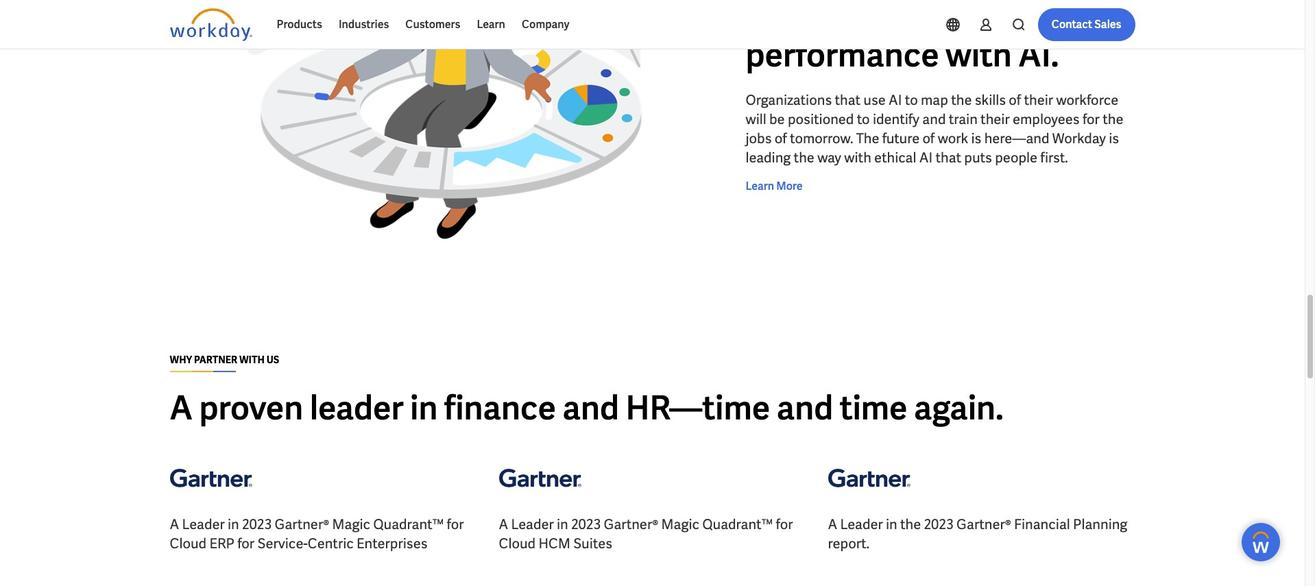 Task type: describe. For each thing, give the bounding box(es) containing it.
the
[[856, 130, 879, 147]]

amplify
[[746, 0, 861, 38]]

a proven leader in finance and hr—time and time again.
[[170, 387, 1004, 430]]

way
[[817, 149, 841, 167]]

map
[[921, 91, 948, 109]]

finance
[[444, 387, 556, 430]]

2 is from the left
[[1109, 130, 1119, 147]]

company button
[[514, 8, 578, 41]]

and inside organizations that use ai to map the skills of their workforce will be positioned to identify and train their employees for the jobs of tomorrow. the future of work is here—and workday is leading the way with ethical ai that puts people first.
[[922, 110, 946, 128]]

organizations
[[746, 91, 832, 109]]

0 vertical spatial their
[[1024, 91, 1053, 109]]

learn more
[[746, 179, 803, 193]]

contact sales
[[1052, 17, 1121, 32]]

suites
[[573, 535, 612, 553]]

gartner® inside a leader in the 2023 gartner® financial planning report.
[[957, 516, 1011, 534]]

go to the homepage image
[[170, 8, 252, 41]]

customers button
[[397, 8, 469, 41]]

planning
[[1073, 516, 1128, 534]]

products
[[277, 17, 322, 32]]

tomorrow.
[[790, 130, 853, 147]]

first.
[[1040, 149, 1068, 167]]

3 gartner image from the left
[[828, 459, 910, 497]]

skills
[[975, 91, 1006, 109]]

for inside organizations that use ai to map the skills of their workforce will be positioned to identify and train their employees for the jobs of tomorrow. the future of work is here—and workday is leading the way with ethical ai that puts people first.
[[1083, 110, 1100, 128]]

jobs
[[746, 130, 772, 147]]

0 horizontal spatial their
[[981, 110, 1010, 128]]

0 vertical spatial that
[[835, 91, 861, 109]]

1 vertical spatial ai
[[919, 149, 933, 167]]

quadrant™ for a leader in 2023 gartner® magic quadrant™ for cloud erp for service-centric enterprises
[[373, 516, 444, 534]]

hr—time
[[626, 387, 770, 430]]

why
[[170, 354, 192, 366]]

1 vertical spatial that
[[936, 149, 961, 167]]

centric
[[308, 535, 354, 553]]

be
[[769, 110, 785, 128]]

learn for learn more
[[746, 179, 774, 193]]

use
[[863, 91, 886, 109]]

1 horizontal spatial to
[[905, 91, 918, 109]]

ethical
[[874, 149, 916, 167]]

2023 for suites
[[571, 516, 601, 534]]

a leader in 2023 gartner® magic quadrant™ for cloud erp for service-centric enterprises
[[170, 516, 464, 553]]

gartner image for erp
[[170, 459, 252, 497]]

a for a leader in the 2023 gartner® financial planning report.
[[828, 516, 837, 534]]

cloud for a leader in 2023 gartner® magic quadrant™ for cloud hcm suites
[[499, 535, 536, 553]]

how skills-based organizations can use ai to create the jobs of tomorrow blog image
[[170, 0, 724, 274]]

here—and
[[984, 130, 1049, 147]]

workforce
[[1056, 91, 1119, 109]]

a for a proven leader in finance and hr—time and time again.
[[170, 387, 193, 430]]

in for a leader in 2023 gartner® magic quadrant™ for cloud hcm suites
[[557, 516, 568, 534]]

0 horizontal spatial to
[[857, 110, 870, 128]]

1 is from the left
[[971, 130, 981, 147]]

0 horizontal spatial ai
[[889, 91, 902, 109]]

gartner image for hcm
[[499, 459, 581, 497]]

products button
[[268, 8, 330, 41]]

with inside organizations that use ai to map the skills of their workforce will be positioned to identify and train their employees for the jobs of tomorrow. the future of work is here—and workday is leading the way with ethical ai that puts people first.
[[844, 149, 871, 167]]

sales
[[1094, 17, 1121, 32]]

learn more link
[[746, 178, 803, 195]]

train
[[949, 110, 978, 128]]

in for a leader in the 2023 gartner® financial planning report.
[[886, 516, 897, 534]]

hcm
[[539, 535, 570, 553]]

with
[[239, 354, 265, 366]]

magic for suites
[[661, 516, 699, 534]]

contact
[[1052, 17, 1092, 32]]

2 horizontal spatial of
[[1009, 91, 1021, 109]]

1 horizontal spatial of
[[923, 130, 935, 147]]

0 horizontal spatial and
[[563, 387, 619, 430]]



Task type: vqa. For each thing, say whether or not it's contained in the screenshot.
Cloud associated with A Leader in 2023 Gartner® Magic Quadrant™ for Cloud HCM Suites
yes



Task type: locate. For each thing, give the bounding box(es) containing it.
to up the
[[857, 110, 870, 128]]

erp
[[209, 535, 234, 553]]

their down the skills
[[981, 110, 1010, 128]]

0 horizontal spatial gartner®
[[275, 516, 329, 534]]

1 horizontal spatial is
[[1109, 130, 1119, 147]]

is up puts
[[971, 130, 981, 147]]

in for a leader in 2023 gartner® magic quadrant™ for cloud erp for service-centric enterprises
[[228, 516, 239, 534]]

0 horizontal spatial of
[[775, 130, 787, 147]]

3 leader from the left
[[840, 516, 883, 534]]

2023 inside a leader in 2023 gartner® magic quadrant™ for cloud hcm suites
[[571, 516, 601, 534]]

why partner with us
[[170, 354, 279, 366]]

leader inside a leader in 2023 gartner® magic quadrant™ for cloud hcm suites
[[511, 516, 554, 534]]

that
[[835, 91, 861, 109], [936, 149, 961, 167]]

a for a leader in 2023 gartner® magic quadrant™ for cloud hcm suites
[[499, 516, 508, 534]]

identify
[[873, 110, 920, 128]]

1 horizontal spatial ai
[[919, 149, 933, 167]]

0 horizontal spatial is
[[971, 130, 981, 147]]

3 2023 from the left
[[924, 516, 954, 534]]

of
[[1009, 91, 1021, 109], [775, 130, 787, 147], [923, 130, 935, 147]]

leader up hcm
[[511, 516, 554, 534]]

learn left the company
[[477, 17, 505, 32]]

the inside a leader in the 2023 gartner® financial planning report.
[[900, 516, 921, 534]]

2 horizontal spatial leader
[[840, 516, 883, 534]]

gartner® up the service-
[[275, 516, 329, 534]]

industries button
[[330, 8, 397, 41]]

leader
[[182, 516, 225, 534], [511, 516, 554, 534], [840, 516, 883, 534]]

with inside amplify your team's performance with ai.
[[946, 34, 1012, 76]]

1 quadrant™ from the left
[[373, 516, 444, 534]]

organizations that use ai to map the skills of their workforce will be positioned to identify and train their employees for the jobs of tomorrow. the future of work is here—and workday is leading the way with ethical ai that puts people first.
[[746, 91, 1123, 167]]

1 horizontal spatial magic
[[661, 516, 699, 534]]

again.
[[914, 387, 1004, 430]]

1 horizontal spatial learn
[[746, 179, 774, 193]]

in inside a leader in 2023 gartner® magic quadrant™ for cloud hcm suites
[[557, 516, 568, 534]]

2 horizontal spatial gartner image
[[828, 459, 910, 497]]

a inside the a leader in 2023 gartner® magic quadrant™ for cloud erp for service-centric enterprises
[[170, 516, 179, 534]]

1 horizontal spatial and
[[777, 387, 833, 430]]

ai up identify
[[889, 91, 902, 109]]

leader for erp
[[182, 516, 225, 534]]

1 horizontal spatial 2023
[[571, 516, 601, 534]]

0 vertical spatial with
[[946, 34, 1012, 76]]

quadrant™ inside a leader in 2023 gartner® magic quadrant™ for cloud hcm suites
[[702, 516, 773, 534]]

0 horizontal spatial cloud
[[170, 535, 206, 553]]

a
[[170, 387, 193, 430], [170, 516, 179, 534], [499, 516, 508, 534], [828, 516, 837, 534]]

2023 inside the a leader in 2023 gartner® magic quadrant™ for cloud erp for service-centric enterprises
[[242, 516, 272, 534]]

magic inside the a leader in 2023 gartner® magic quadrant™ for cloud erp for service-centric enterprises
[[332, 516, 370, 534]]

2023 inside a leader in the 2023 gartner® financial planning report.
[[924, 516, 954, 534]]

cloud inside a leader in 2023 gartner® magic quadrant™ for cloud hcm suites
[[499, 535, 536, 553]]

0 horizontal spatial gartner image
[[170, 459, 252, 497]]

a leader in the 2023 gartner® financial planning report.
[[828, 516, 1128, 553]]

report.
[[828, 535, 870, 553]]

1 cloud from the left
[[170, 535, 206, 553]]

leader inside a leader in the 2023 gartner® financial planning report.
[[840, 516, 883, 534]]

0 horizontal spatial with
[[844, 149, 871, 167]]

with
[[946, 34, 1012, 76], [844, 149, 871, 167]]

1 2023 from the left
[[242, 516, 272, 534]]

1 magic from the left
[[332, 516, 370, 534]]

future
[[882, 130, 920, 147]]

company
[[522, 17, 569, 32]]

workday
[[1052, 130, 1106, 147]]

proven
[[199, 387, 303, 430]]

their up employees
[[1024, 91, 1053, 109]]

0 horizontal spatial quadrant™
[[373, 516, 444, 534]]

2 gartner image from the left
[[499, 459, 581, 497]]

0 horizontal spatial 2023
[[242, 516, 272, 534]]

of left work
[[923, 130, 935, 147]]

gartner® inside a leader in 2023 gartner® magic quadrant™ for cloud hcm suites
[[604, 516, 658, 534]]

magic
[[332, 516, 370, 534], [661, 516, 699, 534]]

2 horizontal spatial and
[[922, 110, 946, 128]]

3 gartner® from the left
[[957, 516, 1011, 534]]

2023
[[242, 516, 272, 534], [571, 516, 601, 534], [924, 516, 954, 534]]

leader up report.
[[840, 516, 883, 534]]

to
[[905, 91, 918, 109], [857, 110, 870, 128]]

learn inside "link"
[[746, 179, 774, 193]]

1 gartner® from the left
[[275, 516, 329, 534]]

1 horizontal spatial their
[[1024, 91, 1053, 109]]

2 cloud from the left
[[499, 535, 536, 553]]

puts
[[964, 149, 992, 167]]

ai
[[889, 91, 902, 109], [919, 149, 933, 167]]

1 leader from the left
[[182, 516, 225, 534]]

us
[[266, 354, 279, 366]]

in inside a leader in the 2023 gartner® financial planning report.
[[886, 516, 897, 534]]

1 vertical spatial their
[[981, 110, 1010, 128]]

a inside a leader in 2023 gartner® magic quadrant™ for cloud hcm suites
[[499, 516, 508, 534]]

learn for learn
[[477, 17, 505, 32]]

1 horizontal spatial cloud
[[499, 535, 536, 553]]

1 horizontal spatial gartner®
[[604, 516, 658, 534]]

learn inside dropdown button
[[477, 17, 505, 32]]

the
[[951, 91, 972, 109], [1103, 110, 1123, 128], [794, 149, 815, 167], [900, 516, 921, 534]]

0 vertical spatial to
[[905, 91, 918, 109]]

partner
[[194, 354, 237, 366]]

magic inside a leader in 2023 gartner® magic quadrant™ for cloud hcm suites
[[661, 516, 699, 534]]

1 vertical spatial with
[[844, 149, 871, 167]]

performance
[[746, 34, 939, 76]]

service-
[[257, 535, 308, 553]]

1 vertical spatial to
[[857, 110, 870, 128]]

0 horizontal spatial learn
[[477, 17, 505, 32]]

0 horizontal spatial magic
[[332, 516, 370, 534]]

in
[[410, 387, 438, 430], [228, 516, 239, 534], [557, 516, 568, 534], [886, 516, 897, 534]]

leading
[[746, 149, 791, 167]]

1 gartner image from the left
[[170, 459, 252, 497]]

your
[[867, 0, 934, 38]]

more
[[776, 179, 803, 193]]

is right workday
[[1109, 130, 1119, 147]]

0 horizontal spatial leader
[[182, 516, 225, 534]]

their
[[1024, 91, 1053, 109], [981, 110, 1010, 128]]

a leader in 2023 gartner® magic quadrant™ for cloud hcm suites
[[499, 516, 793, 553]]

ai.
[[1018, 34, 1059, 76]]

cloud left erp
[[170, 535, 206, 553]]

people
[[995, 149, 1037, 167]]

magic for for
[[332, 516, 370, 534]]

2 leader from the left
[[511, 516, 554, 534]]

gartner® for suites
[[604, 516, 658, 534]]

a inside a leader in the 2023 gartner® financial planning report.
[[828, 516, 837, 534]]

customers
[[405, 17, 460, 32]]

gartner® left financial on the bottom right of the page
[[957, 516, 1011, 534]]

0 vertical spatial learn
[[477, 17, 505, 32]]

industries
[[339, 17, 389, 32]]

leader
[[310, 387, 404, 430]]

quadrant™
[[373, 516, 444, 534], [702, 516, 773, 534]]

gartner® inside the a leader in 2023 gartner® magic quadrant™ for cloud erp for service-centric enterprises
[[275, 516, 329, 534]]

to left map
[[905, 91, 918, 109]]

with up the skills
[[946, 34, 1012, 76]]

0 vertical spatial ai
[[889, 91, 902, 109]]

financial
[[1014, 516, 1070, 534]]

1 vertical spatial learn
[[746, 179, 774, 193]]

2 quadrant™ from the left
[[702, 516, 773, 534]]

will
[[746, 110, 766, 128]]

2 magic from the left
[[661, 516, 699, 534]]

gartner® up suites
[[604, 516, 658, 534]]

learn left more at the right top of page
[[746, 179, 774, 193]]

gartner image
[[170, 459, 252, 497], [499, 459, 581, 497], [828, 459, 910, 497]]

2023 for for
[[242, 516, 272, 534]]

positioned
[[788, 110, 854, 128]]

in inside the a leader in 2023 gartner® magic quadrant™ for cloud erp for service-centric enterprises
[[228, 516, 239, 534]]

time
[[840, 387, 908, 430]]

gartner®
[[275, 516, 329, 534], [604, 516, 658, 534], [957, 516, 1011, 534]]

for inside a leader in 2023 gartner® magic quadrant™ for cloud hcm suites
[[776, 516, 793, 534]]

with down the
[[844, 149, 871, 167]]

1 horizontal spatial gartner image
[[499, 459, 581, 497]]

a for a leader in 2023 gartner® magic quadrant™ for cloud erp for service-centric enterprises
[[170, 516, 179, 534]]

cloud
[[170, 535, 206, 553], [499, 535, 536, 553]]

for
[[1083, 110, 1100, 128], [447, 516, 464, 534], [776, 516, 793, 534], [237, 535, 254, 553]]

of right the skills
[[1009, 91, 1021, 109]]

2 2023 from the left
[[571, 516, 601, 534]]

2 horizontal spatial gartner®
[[957, 516, 1011, 534]]

contact sales link
[[1038, 8, 1135, 41]]

amplify your team's performance with ai.
[[746, 0, 1059, 76]]

that down work
[[936, 149, 961, 167]]

work
[[938, 130, 968, 147]]

1 horizontal spatial quadrant™
[[702, 516, 773, 534]]

team's
[[941, 0, 1037, 38]]

cloud left hcm
[[499, 535, 536, 553]]

leader up erp
[[182, 516, 225, 534]]

1 horizontal spatial leader
[[511, 516, 554, 534]]

quadrant™ for a leader in 2023 gartner® magic quadrant™ for cloud hcm suites
[[702, 516, 773, 534]]

ai right 'ethical'
[[919, 149, 933, 167]]

1 horizontal spatial that
[[936, 149, 961, 167]]

is
[[971, 130, 981, 147], [1109, 130, 1119, 147]]

leader inside the a leader in 2023 gartner® magic quadrant™ for cloud erp for service-centric enterprises
[[182, 516, 225, 534]]

quadrant™ inside the a leader in 2023 gartner® magic quadrant™ for cloud erp for service-centric enterprises
[[373, 516, 444, 534]]

2 horizontal spatial 2023
[[924, 516, 954, 534]]

enterprises
[[357, 535, 428, 553]]

of down be
[[775, 130, 787, 147]]

leader for hcm
[[511, 516, 554, 534]]

that left use
[[835, 91, 861, 109]]

0 horizontal spatial that
[[835, 91, 861, 109]]

learn
[[477, 17, 505, 32], [746, 179, 774, 193]]

cloud inside the a leader in 2023 gartner® magic quadrant™ for cloud erp for service-centric enterprises
[[170, 535, 206, 553]]

employees
[[1013, 110, 1080, 128]]

2 gartner® from the left
[[604, 516, 658, 534]]

1 horizontal spatial with
[[946, 34, 1012, 76]]

and
[[922, 110, 946, 128], [563, 387, 619, 430], [777, 387, 833, 430]]

cloud for a leader in 2023 gartner® magic quadrant™ for cloud erp for service-centric enterprises
[[170, 535, 206, 553]]

gartner® for for
[[275, 516, 329, 534]]

learn button
[[469, 8, 514, 41]]



